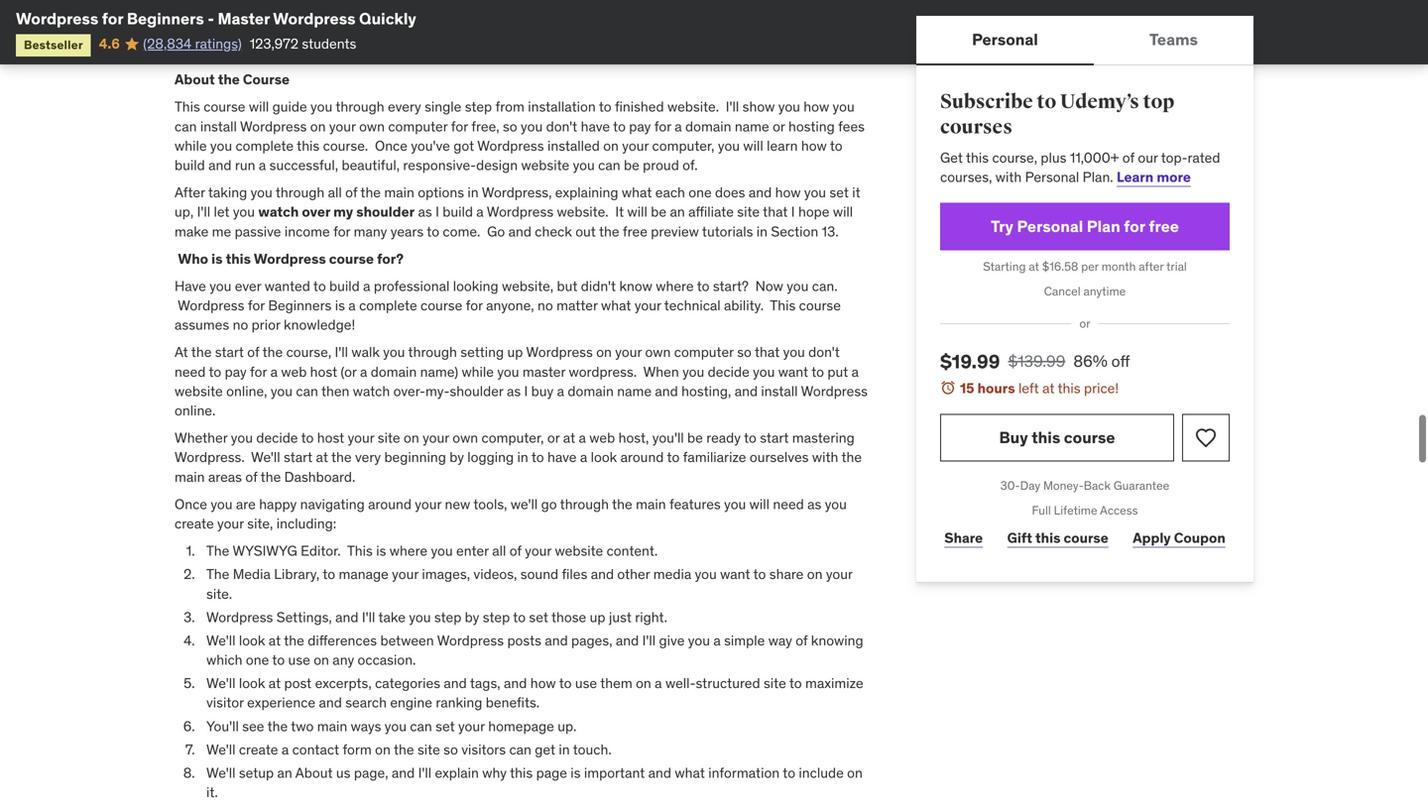 Task type: locate. For each thing, give the bounding box(es) containing it.
in inside as i build a wordpress website.  it will be an affiliate site that i hope will make me passive income for many years to come.  go and check out the free preview tutorials in section 13.
[[757, 222, 768, 240]]

us
[[336, 764, 351, 782]]

for
[[102, 8, 123, 29], [451, 117, 468, 135], [654, 117, 671, 135], [1124, 216, 1145, 236], [333, 222, 350, 240], [248, 297, 265, 314], [466, 297, 483, 314], [250, 363, 267, 381]]

this inside about the course this course will guide you through every single step from installation to finished website.  i'll show you how you can install wordpress on your own computer for free, so you don't have to pay for a domain name or hosting fees while you complete this course.  once you've got wordpress installed on your computer, you will learn how to build and run a successful, beautiful, responsive-design website you can be proud of.
[[175, 98, 200, 116]]

2 horizontal spatial be
[[687, 429, 703, 447]]

and
[[749, 184, 772, 201], [508, 222, 532, 240], [655, 382, 678, 400], [735, 382, 758, 400], [591, 566, 614, 583], [335, 608, 359, 626], [545, 632, 568, 650], [616, 632, 639, 650], [444, 675, 467, 692], [504, 675, 527, 692], [319, 694, 342, 712], [392, 764, 415, 782], [648, 764, 672, 782]]

2 vertical spatial look
[[239, 675, 265, 692]]

course inside button
[[1064, 427, 1115, 448]]

1 vertical spatial domain
[[371, 363, 417, 381]]

use
[[288, 651, 310, 669], [575, 675, 597, 692]]

1 vertical spatial set
[[529, 608, 548, 626]]

0 vertical spatial as
[[418, 203, 432, 221]]

0 vertical spatial pay
[[629, 117, 651, 135]]

or up learn
[[773, 117, 785, 135]]

this inside get this course, plus 11,000+ of our top-rated courses, with personal plan.
[[966, 149, 989, 166]]

watch down (or
[[353, 382, 390, 400]]

1 vertical spatial website
[[175, 382, 223, 400]]

you
[[310, 98, 333, 116], [778, 98, 800, 116], [833, 98, 855, 116], [521, 117, 543, 135], [210, 137, 232, 155], [718, 137, 740, 155], [573, 156, 595, 174], [251, 184, 273, 201], [804, 184, 826, 201], [233, 203, 255, 221], [210, 277, 232, 295], [787, 277, 809, 295], [383, 343, 405, 361], [783, 343, 805, 361], [497, 363, 519, 381], [683, 363, 705, 381], [753, 363, 775, 381], [271, 382, 293, 400], [231, 429, 253, 447], [211, 495, 233, 513], [724, 495, 746, 513], [825, 495, 847, 513], [431, 542, 453, 560], [695, 566, 717, 583], [409, 608, 431, 626], [688, 632, 710, 650], [385, 717, 407, 735]]

of left our
[[1123, 149, 1135, 166]]

0 horizontal spatial use
[[288, 651, 310, 669]]

1 horizontal spatial an
[[670, 203, 685, 221]]

one inside who is this wordpress course for? have you ever wanted to build a professional looking website, but didn't know where to start?  now you can. wordpress for beginners is a complete course for anyone, no matter what your technical ability.  this course assumes no prior knowledge! at the start of the course, i'll walk you through setting up wordpress on your own computer so that you don't need to pay for a web host (or a domain name) while you master wordpress.  when you decide you want to put a website online, you can then watch over-my-shoulder as i buy a domain name and hosting, and install wordpress online. whether you decide to host your site on your own computer, or at a web host, you'll be ready to start mastering wordpress.  we'll start at the very beginning by logging in to have a look around to familiarize ourselves with the main areas of the dashboard. once you are happy navigating around your new tools, we'll go through the main features you will need as you create your site, including: the wysiwyg editor.  this is where you enter all of your website content. the media library, to manage your images, videos, sound files and other media you want to share on your site. wordpress settings, and i'll take you step by step to set those up just right. we'll look at the differences between wordpress posts and pages, and i'll give you a simple way of knowing which one to use on any occasion. we'll look at post excerpts, categories and tags, and how to use them on a well-structured site to maximize visitor experience and search engine ranking benefits. you'll see the two main ways you can set your homepage up. we'll create a contact form on the site so visitors can get in touch. we'll setup an about us page, and i'll explain why this page is important and what information to include on it.
[[246, 651, 269, 669]]

options
[[418, 184, 464, 201]]

own
[[359, 117, 385, 135], [645, 343, 671, 361], [453, 429, 478, 447]]

don't inside who is this wordpress course for? have you ever wanted to build a professional looking website, but didn't know where to start?  now you can. wordpress for beginners is a complete course for anyone, no matter what your technical ability.  this course assumes no prior knowledge! at the start of the course, i'll walk you through setting up wordpress on your own computer so that you don't need to pay for a web host (or a domain name) while you master wordpress.  when you decide you want to put a website online, you can then watch over-my-shoulder as i buy a domain name and hosting, and install wordpress online. whether you decide to host your site on your own computer, or at a web host, you'll be ready to start mastering wordpress.  we'll start at the very beginning by logging in to have a look around to familiarize ourselves with the main areas of the dashboard. once you are happy navigating around your new tools, we'll go through the main features you will need as you create your site, including: the wysiwyg editor.  this is where you enter all of your website content. the media library, to manage your images, videos, sound files and other media you want to share on your site. wordpress settings, and i'll take you step by step to set those up just right. we'll look at the differences between wordpress posts and pages, and i'll give you a simple way of knowing which one to use on any occasion. we'll look at post excerpts, categories and tags, and how to use them on a well-structured site to maximize visitor experience and search engine ranking benefits. you'll see the two main ways you can set your homepage up. we'll create a contact form on the site so visitors can get in touch. we'll setup an about us page, and i'll explain why this page is important and what information to include on it.
[[809, 343, 840, 361]]

so inside about the course this course will guide you through every single step from installation to finished website.  i'll show you how you can install wordpress on your own computer for free, so you don't have to pay for a domain name or hosting fees while you complete this course.  once you've got wordpress installed on your computer, you will learn how to build and run a successful, beautiful, responsive-design website you can be proud of.
[[503, 117, 517, 135]]

every
[[388, 98, 421, 116]]

1 vertical spatial install
[[761, 382, 798, 400]]

2 horizontal spatial start
[[760, 429, 789, 447]]

1 horizontal spatial don't
[[809, 343, 840, 361]]

i'll up (or
[[335, 343, 348, 361]]

0 vertical spatial the
[[206, 542, 229, 560]]

want left put on the right top of the page
[[778, 363, 809, 381]]

in inside after taking you through all of the main options in wordpress, explaining what each one does and how you set it up, i'll let you
[[468, 184, 479, 201]]

with right courses,
[[996, 168, 1022, 186]]

0 horizontal spatial up
[[507, 343, 523, 361]]

0 horizontal spatial want
[[720, 566, 750, 583]]

1 horizontal spatial set
[[529, 608, 548, 626]]

new
[[445, 495, 470, 513]]

will right it
[[627, 203, 648, 221]]

1 vertical spatial or
[[1080, 316, 1091, 331]]

0 vertical spatial all
[[328, 184, 342, 201]]

2 vertical spatial website
[[555, 542, 603, 560]]

0 vertical spatial own
[[359, 117, 385, 135]]

15 hours left at this price!
[[960, 379, 1119, 397]]

have inside who is this wordpress course for? have you ever wanted to build a professional looking website, but didn't know where to start?  now you can. wordpress for beginners is a complete course for anyone, no matter what your technical ability.  this course assumes no prior knowledge! at the start of the course, i'll walk you through setting up wordpress on your own computer so that you don't need to pay for a web host (or a domain name) while you master wordpress.  when you decide you want to put a website online, you can then watch over-my-shoulder as i buy a domain name and hosting, and install wordpress online. whether you decide to host your site on your own computer, or at a web host, you'll be ready to start mastering wordpress.  we'll start at the very beginning by logging in to have a look around to familiarize ourselves with the main areas of the dashboard. once you are happy navigating around your new tools, we'll go through the main features you will need as you create your site, including: the wysiwyg editor.  this is where you enter all of your website content. the media library, to manage your images, videos, sound files and other media you want to share on your site. wordpress settings, and i'll take you step by step to set those up just right. we'll look at the differences between wordpress posts and pages, and i'll give you a simple way of knowing which one to use on any occasion. we'll look at post excerpts, categories and tags, and how to use them on a well-structured site to maximize visitor experience and search engine ranking benefits. you'll see the two main ways you can set your homepage up. we'll create a contact form on the site so visitors can get in touch. we'll setup an about us page, and i'll explain why this page is important and what information to include on it.
[[548, 449, 577, 466]]

make
[[175, 222, 209, 240]]

your right share
[[826, 566, 853, 583]]

0 horizontal spatial name
[[617, 382, 652, 400]]

1 vertical spatial need
[[773, 495, 804, 513]]

main up "contact"
[[317, 717, 347, 735]]

1 vertical spatial beginners
[[268, 297, 332, 314]]

you up between at the left bottom
[[409, 608, 431, 626]]

your up wordpress.  when
[[615, 343, 642, 361]]

a
[[675, 117, 682, 135], [259, 156, 266, 174], [476, 203, 484, 221], [363, 277, 371, 295], [348, 297, 356, 314], [270, 363, 278, 381], [360, 363, 367, 381], [852, 363, 859, 381], [557, 382, 564, 400], [579, 429, 586, 447], [580, 449, 587, 466], [714, 632, 721, 650], [655, 675, 662, 692], [282, 741, 289, 759]]

0 horizontal spatial don't
[[546, 117, 578, 135]]

you left ever
[[210, 277, 232, 295]]

main inside after taking you through all of the main options in wordpress, explaining what each one does and how you set it up, i'll let you
[[384, 184, 415, 201]]

have inside about the course this course will guide you through every single step from installation to finished website.  i'll show you how you can install wordpress on your own computer for free, so you don't have to pay for a domain name or hosting fees while you complete this course.  once you've got wordpress installed on your computer, you will learn how to build and run a successful, beautiful, responsive-design website you can be proud of.
[[581, 117, 610, 135]]

matter
[[557, 297, 598, 314]]

86%
[[1074, 351, 1108, 371]]

1 horizontal spatial use
[[575, 675, 597, 692]]

how up benefits.
[[530, 675, 556, 692]]

wordpress
[[16, 8, 98, 29], [273, 8, 356, 29], [240, 117, 307, 135], [477, 137, 544, 155], [487, 203, 554, 221], [254, 250, 326, 268], [178, 297, 244, 314], [526, 343, 593, 361], [801, 382, 868, 400], [206, 608, 273, 626], [437, 632, 504, 650]]

1 vertical spatial be
[[651, 203, 667, 221]]

to left finished
[[599, 98, 612, 116]]

0 horizontal spatial start
[[215, 343, 244, 361]]

around down very
[[368, 495, 412, 513]]

subscribe to udemy's top courses
[[940, 90, 1175, 140]]

i'll inside after taking you through all of the main options in wordpress, explaining what each one does and how you set it up, i'll let you
[[197, 203, 210, 221]]

the down prior
[[262, 343, 283, 361]]

month
[[1102, 259, 1136, 274]]

create up "setup"
[[239, 741, 278, 759]]

i up section
[[791, 203, 795, 221]]

i
[[436, 203, 439, 221], [791, 203, 795, 221]]

1 we'll from the top
[[206, 632, 236, 650]]

plus
[[1041, 149, 1067, 166]]

online.
[[175, 402, 216, 420]]

ourselves
[[750, 449, 809, 466]]

course up "back"
[[1064, 427, 1115, 448]]

0 vertical spatial what
[[622, 184, 652, 201]]

0 vertical spatial up
[[507, 343, 523, 361]]

guide
[[272, 98, 307, 116]]

domain inside about the course this course will guide you through every single step from installation to finished website.  i'll show you how you can install wordpress on your own computer for free, so you don't have to pay for a domain name or hosting fees while you complete this course.  once you've got wordpress installed on your computer, you will learn how to build and run a successful, beautiful, responsive-design website you can be proud of.
[[685, 117, 732, 135]]

1 horizontal spatial computer
[[674, 343, 734, 361]]

preview
[[651, 222, 699, 240]]

for down my
[[333, 222, 350, 240]]

start
[[215, 343, 244, 361], [760, 429, 789, 447], [284, 449, 313, 466]]

beginners inside who is this wordpress course for? have you ever wanted to build a professional looking website, but didn't know where to start?  now you can. wordpress for beginners is a complete course for anyone, no matter what your technical ability.  this course assumes no prior knowledge! at the start of the course, i'll walk you through setting up wordpress on your own computer so that you don't need to pay for a web host (or a domain name) while you master wordpress.  when you decide you want to put a website online, you can then watch over-my-shoulder as i buy a domain name and hosting, and install wordpress online. whether you decide to host your site on your own computer, or at a web host, you'll be ready to start mastering wordpress.  we'll start at the very beginning by logging in to have a look around to familiarize ourselves with the main areas of the dashboard. once you are happy navigating around your new tools, we'll go through the main features you will need as you create your site, including: the wysiwyg editor.  this is where you enter all of your website content. the media library, to manage your images, videos, sound files and other media you want to share on your site. wordpress settings, and i'll take you step by step to set those up just right. we'll look at the differences between wordpress posts and pages, and i'll give you a simple way of knowing which one to use on any occasion. we'll look at post excerpts, categories and tags, and how to use them on a well-structured site to maximize visitor experience and search engine ranking benefits. you'll see the two main ways you can set your homepage up. we'll create a contact form on the site so visitors can get in touch. we'll setup an about us page, and i'll explain why this page is important and what information to include on it.
[[268, 297, 332, 314]]

0 horizontal spatial shoulder
[[356, 203, 415, 221]]

site down does
[[737, 203, 760, 221]]

complete down professional at the top of the page
[[359, 297, 417, 314]]

0 vertical spatial name
[[735, 117, 769, 135]]

at inside the "starting at $16.58 per month after trial cancel anytime"
[[1029, 259, 1039, 274]]

all inside after taking you through all of the main options in wordpress, explaining what each one does and how you set it up, i'll let you
[[328, 184, 342, 201]]

0 horizontal spatial where
[[390, 542, 428, 560]]

i'll
[[197, 203, 210, 221], [335, 343, 348, 361], [362, 608, 375, 626], [642, 632, 656, 650], [418, 764, 432, 782]]

0 horizontal spatial install
[[200, 117, 237, 135]]

that inside as i build a wordpress website.  it will be an affiliate site that i hope will make me passive income for many years to come.  go and check out the free preview tutorials in section 13.
[[763, 203, 788, 221]]

dashboard.
[[284, 468, 355, 486]]

will up 13.
[[833, 203, 853, 221]]

need down ourselves
[[773, 495, 804, 513]]

of down prior
[[247, 343, 259, 361]]

watch
[[258, 203, 299, 221], [353, 382, 390, 400]]

0 vertical spatial build
[[175, 156, 205, 174]]

0 vertical spatial domain
[[685, 117, 732, 135]]

ratings)
[[195, 35, 242, 52]]

happy
[[259, 495, 297, 513]]

this right why
[[510, 764, 533, 782]]

computer inside about the course this course will guide you through every single step from installation to finished website.  i'll show you how you can install wordpress on your own computer for free, so you don't have to pay for a domain name or hosting fees while you complete this course.  once you've got wordpress installed on your computer, you will learn how to build and run a successful, beautiful, responsive-design website you can be proud of.
[[388, 117, 448, 135]]

media
[[653, 566, 692, 583]]

1 vertical spatial the
[[206, 566, 229, 583]]

don't inside about the course this course will guide you through every single step from installation to finished website.  i'll show you how you can install wordpress on your own computer for free, so you don't have to pay for a domain name or hosting fees while you complete this course.  once you've got wordpress installed on your computer, you will learn how to build and run a successful, beautiful, responsive-design website you can be proud of.
[[546, 117, 578, 135]]

1 horizontal spatial course,
[[992, 149, 1038, 166]]

give
[[659, 632, 685, 650]]

this right buy
[[1032, 427, 1061, 448]]

around
[[621, 449, 664, 466], [368, 495, 412, 513]]

this right "gift"
[[1036, 529, 1061, 547]]

1 vertical spatial look
[[239, 632, 265, 650]]

to up dashboard.
[[301, 429, 314, 447]]

after
[[1139, 259, 1164, 274]]

look
[[591, 449, 617, 466], [239, 632, 265, 650], [239, 675, 265, 692]]

1 vertical spatial an
[[277, 764, 292, 782]]

course down many
[[329, 250, 374, 268]]

course,
[[992, 149, 1038, 166], [286, 343, 331, 361]]

is right who
[[211, 250, 223, 268]]

a inside as i build a wordpress website.  it will be an affiliate site that i hope will make me passive income for many years to come.  go and check out the free preview tutorials in section 13.
[[476, 203, 484, 221]]

so up explain
[[444, 741, 458, 759]]

1 horizontal spatial computer,
[[652, 137, 715, 155]]

personal up $16.58
[[1017, 216, 1083, 236]]

important
[[584, 764, 645, 782]]

setup
[[239, 764, 274, 782]]

those
[[551, 608, 586, 626]]

of inside after taking you through all of the main options in wordpress, explaining what each one does and how you set it up, i'll let you
[[345, 184, 357, 201]]

1 vertical spatial about
[[295, 764, 333, 782]]

through right go
[[560, 495, 609, 513]]

1 vertical spatial course,
[[286, 343, 331, 361]]

1 horizontal spatial need
[[773, 495, 804, 513]]

own inside about the course this course will guide you through every single step from installation to finished website.  i'll show you how you can install wordpress on your own computer for free, so you don't have to pay for a domain name or hosting fees while you complete this course.  once you've got wordpress installed on your computer, you will learn how to build and run a successful, beautiful, responsive-design website you can be proud of.
[[359, 117, 385, 135]]

you up the hosting,
[[683, 363, 705, 381]]

1 horizontal spatial all
[[492, 542, 506, 560]]

an inside who is this wordpress course for? have you ever wanted to build a professional looking website, but didn't know where to start?  now you can. wordpress for beginners is a complete course for anyone, no matter what your technical ability.  this course assumes no prior knowledge! at the start of the course, i'll walk you through setting up wordpress on your own computer so that you don't need to pay for a web host (or a domain name) while you master wordpress.  when you decide you want to put a website online, you can then watch over-my-shoulder as i buy a domain name and hosting, and install wordpress online. whether you decide to host your site on your own computer, or at a web host, you'll be ready to start mastering wordpress.  we'll start at the very beginning by logging in to have a look around to familiarize ourselves with the main areas of the dashboard. once you are happy navigating around your new tools, we'll go through the main features you will need as you create your site, including: the wysiwyg editor.  this is where you enter all of your website content. the media library, to manage your images, videos, sound files and other media you want to share on your site. wordpress settings, and i'll take you step by step to set those up just right. we'll look at the differences between wordpress posts and pages, and i'll give you a simple way of knowing which one to use on any occasion. we'll look at post excerpts, categories and tags, and how to use them on a well-structured site to maximize visitor experience and search engine ranking benefits. you'll see the two main ways you can set your homepage up. we'll create a contact form on the site so visitors can get in touch. we'll setup an about us page, and i'll explain why this page is important and what information to include on it.
[[277, 764, 292, 782]]

0 horizontal spatial create
[[175, 515, 214, 533]]

of right the areas
[[245, 468, 257, 486]]

the inside about the course this course will guide you through every single step from installation to finished website.  i'll show you how you can install wordpress on your own computer for free, so you don't have to pay for a domain name or hosting fees while you complete this course.  once you've got wordpress installed on your computer, you will learn how to build and run a successful, beautiful, responsive-design website you can be proud of.
[[218, 71, 240, 88]]

name
[[735, 117, 769, 135], [617, 382, 652, 400]]

section
[[771, 222, 819, 240]]

domain up over-
[[371, 363, 417, 381]]

income
[[285, 222, 330, 240]]

on right form
[[375, 741, 391, 759]]

own up logging
[[453, 429, 478, 447]]

website.
[[668, 98, 719, 116]]

through inside after taking you through all of the main options in wordpress, explaining what each one does and how you set it up, i'll let you
[[276, 184, 325, 201]]

from
[[495, 98, 525, 116]]

for inside as i build a wordpress website.  it will be an affiliate site that i hope will make me passive income for many years to come.  go and check out the free preview tutorials in section 13.
[[333, 222, 350, 240]]

1 horizontal spatial no
[[538, 297, 553, 314]]

all up videos,
[[492, 542, 506, 560]]

up right setting
[[507, 343, 523, 361]]

30-day money-back guarantee full lifetime access
[[1001, 478, 1170, 518]]

1 vertical spatial where
[[390, 542, 428, 560]]

through
[[336, 98, 385, 116], [276, 184, 325, 201], [408, 343, 457, 361], [560, 495, 609, 513]]

1 vertical spatial computer,
[[482, 429, 544, 447]]

to right the years
[[427, 222, 439, 240]]

and right page,
[[392, 764, 415, 782]]

enter
[[456, 542, 489, 560]]

no
[[538, 297, 553, 314], [233, 316, 248, 334]]

1 horizontal spatial build
[[329, 277, 360, 295]]

your left "new" in the left of the page
[[415, 495, 442, 513]]

or inside who is this wordpress course for? have you ever wanted to build a professional looking website, but didn't know where to start?  now you can. wordpress for beginners is a complete course for anyone, no matter what your technical ability.  this course assumes no prior knowledge! at the start of the course, i'll walk you through setting up wordpress on your own computer so that you don't need to pay for a web host (or a domain name) while you master wordpress.  when you decide you want to put a website online, you can then watch over-my-shoulder as i buy a domain name and hosting, and install wordpress online. whether you decide to host your site on your own computer, or at a web host, you'll be ready to start mastering wordpress.  we'll start at the very beginning by logging in to have a look around to familiarize ourselves with the main areas of the dashboard. once you are happy navigating around your new tools, we'll go through the main features you will need as you create your site, including: the wysiwyg editor.  this is where you enter all of your website content. the media library, to manage your images, videos, sound files and other media you want to share on your site. wordpress settings, and i'll take you step by step to set those up just right. we'll look at the differences between wordpress posts and pages, and i'll give you a simple way of knowing which one to use on any occasion. we'll look at post excerpts, categories and tags, and how to use them on a well-structured site to maximize visitor experience and search engine ranking benefits. you'll see the two main ways you can set your homepage up. we'll create a contact form on the site so visitors can get in touch. we'll setup an about us page, and i'll explain why this page is important and what information to include on it.
[[547, 429, 560, 447]]

wordpress, explaining
[[482, 184, 619, 201]]

build inside who is this wordpress course for? have you ever wanted to build a professional looking website, but didn't know where to start?  now you can. wordpress for beginners is a complete course for anyone, no matter what your technical ability.  this course assumes no prior knowledge! at the start of the course, i'll walk you through setting up wordpress on your own computer so that you don't need to pay for a web host (or a domain name) while you master wordpress.  when you decide you want to put a website online, you can then watch over-my-shoulder as i buy a domain name and hosting, and install wordpress online. whether you decide to host your site on your own computer, or at a web host, you'll be ready to start mastering wordpress.  we'll start at the very beginning by logging in to have a look around to familiarize ourselves with the main areas of the dashboard. once you are happy navigating around your new tools, we'll go through the main features you will need as you create your site, including: the wysiwyg editor.  this is where you enter all of your website content. the media library, to manage your images, videos, sound files and other media you want to share on your site. wordpress settings, and i'll take you step by step to set those up just right. we'll look at the differences between wordpress posts and pages, and i'll give you a simple way of knowing which one to use on any occasion. we'll look at post excerpts, categories and tags, and how to use them on a well-structured site to maximize visitor experience and search engine ranking benefits. you'll see the two main ways you can set your homepage up. we'll create a contact form on the site so visitors can get in touch. we'll setup an about us page, and i'll explain why this page is important and what information to include on it.
[[329, 277, 360, 295]]

videos,
[[474, 566, 517, 583]]

to right wanted
[[313, 277, 326, 295]]

you down mastering
[[825, 495, 847, 513]]

1 horizontal spatial about
[[295, 764, 333, 782]]

0 vertical spatial where
[[656, 277, 694, 295]]

0 vertical spatial that
[[763, 203, 788, 221]]

course, down knowledge!
[[286, 343, 331, 361]]

use up post
[[288, 651, 310, 669]]

shoulder
[[356, 203, 415, 221], [450, 382, 503, 400]]

how inside who is this wordpress course for? have you ever wanted to build a professional looking website, but didn't know where to start?  now you can. wordpress for beginners is a complete course for anyone, no matter what your technical ability.  this course assumes no prior knowledge! at the start of the course, i'll walk you through setting up wordpress on your own computer so that you don't need to pay for a web host (or a domain name) while you master wordpress.  when you decide you want to put a website online, you can then watch over-my-shoulder as i buy a domain name and hosting, and install wordpress online. whether you decide to host your site on your own computer, or at a web host, you'll be ready to start mastering wordpress.  we'll start at the very beginning by logging in to have a look around to familiarize ourselves with the main areas of the dashboard. once you are happy navigating around your new tools, we'll go through the main features you will need as you create your site, including: the wysiwyg editor.  this is where you enter all of your website content. the media library, to manage your images, videos, sound files and other media you want to share on your site. wordpress settings, and i'll take you step by step to set those up just right. we'll look at the differences between wordpress posts and pages, and i'll give you a simple way of knowing which one to use on any occasion. we'll look at post excerpts, categories and tags, and how to use them on a well-structured site to maximize visitor experience and search engine ranking benefits. you'll see the two main ways you can set your homepage up. we'll create a contact form on the site so visitors can get in touch. we'll setup an about us page, and i'll explain why this page is important and what information to include on it.
[[530, 675, 556, 692]]

go
[[487, 222, 505, 240]]

0 vertical spatial use
[[288, 651, 310, 669]]

categories
[[375, 675, 440, 692]]

what left information
[[675, 764, 705, 782]]

we'll down "you'll"
[[206, 741, 236, 759]]

what up it
[[622, 184, 652, 201]]

name down wordpress.  when
[[617, 382, 652, 400]]

over-
[[393, 382, 426, 400]]

installed
[[547, 137, 600, 155]]

course
[[204, 98, 245, 116], [329, 250, 374, 268], [421, 297, 463, 314], [799, 297, 841, 314], [1064, 427, 1115, 448], [1064, 529, 1109, 547]]

1 vertical spatial around
[[368, 495, 412, 513]]

tab list
[[917, 16, 1254, 65]]

main up once
[[175, 468, 205, 486]]

1 i from the left
[[436, 203, 439, 221]]

plan
[[1087, 216, 1121, 236]]

0 horizontal spatial computer
[[388, 117, 448, 135]]

on up beginning
[[404, 429, 419, 447]]

visitors
[[461, 741, 506, 759]]

to right ready
[[744, 429, 757, 447]]

0 horizontal spatial own
[[359, 117, 385, 135]]

anytime
[[1084, 283, 1126, 299]]

alarm image
[[940, 380, 956, 396]]

0 horizontal spatial domain
[[371, 363, 417, 381]]

0 vertical spatial personal
[[972, 29, 1038, 49]]

we'll
[[511, 495, 538, 513]]

check
[[535, 222, 572, 240]]

complete inside about the course this course will guide you through every single step from installation to finished website.  i'll show you how you can install wordpress on your own computer for free, so you don't have to pay for a domain name or hosting fees while you complete this course.  once you've got wordpress installed on your computer, you will learn how to build and run a successful, beautiful, responsive-design website you can be proud of.
[[236, 137, 294, 155]]

for right plan
[[1124, 216, 1145, 236]]

1 vertical spatial have
[[548, 449, 577, 466]]

for down ever
[[248, 297, 265, 314]]

free inside as i build a wordpress website.  it will be an affiliate site that i hope will make me passive income for many years to come.  go and check out the free preview tutorials in section 13.
[[623, 222, 648, 240]]

1 vertical spatial pay
[[225, 363, 247, 381]]

1 horizontal spatial up
[[590, 608, 606, 626]]

0 vertical spatial don't
[[546, 117, 578, 135]]

computer,
[[652, 137, 715, 155], [482, 429, 544, 447]]

can
[[175, 117, 197, 135], [598, 156, 621, 174], [296, 382, 318, 400], [410, 717, 432, 735], [509, 741, 532, 759]]

the down it
[[599, 222, 619, 240]]

0 vertical spatial website
[[521, 156, 570, 174]]

2 horizontal spatial this
[[770, 297, 796, 314]]

can down engine
[[410, 717, 432, 735]]

name inside who is this wordpress course for? have you ever wanted to build a professional looking website, but didn't know where to start?  now you can. wordpress for beginners is a complete course for anyone, no matter what your technical ability.  this course assumes no prior knowledge! at the start of the course, i'll walk you through setting up wordpress on your own computer so that you don't need to pay for a web host (or a domain name) while you master wordpress.  when you decide you want to put a website online, you can then watch over-my-shoulder as i buy a domain name and hosting, and install wordpress online. whether you decide to host your site on your own computer, or at a web host, you'll be ready to start mastering wordpress.  we'll start at the very beginning by logging in to have a look around to familiarize ourselves with the main areas of the dashboard. once you are happy navigating around your new tools, we'll go through the main features you will need as you create your site, including: the wysiwyg editor.  this is where you enter all of your website content. the media library, to manage your images, videos, sound files and other media you want to share on your site. wordpress settings, and i'll take you step by step to set those up just right. we'll look at the differences between wordpress posts and pages, and i'll give you a simple way of knowing which one to use on any occasion. we'll look at post excerpts, categories and tags, and how to use them on a well-structured site to maximize visitor experience and search engine ranking benefits. you'll see the two main ways you can set your homepage up. we'll create a contact form on the site so visitors can get in touch. we'll setup an about us page, and i'll explain why this page is important and what information to include on it.
[[617, 382, 652, 400]]

website
[[521, 156, 570, 174], [175, 382, 223, 400], [555, 542, 603, 560]]

website inside about the course this course will guide you through every single step from installation to finished website.  i'll show you how you can install wordpress on your own computer for free, so you don't have to pay for a domain name or hosting fees while you complete this course.  once you've got wordpress installed on your computer, you will learn how to build and run a successful, beautiful, responsive-design website you can be proud of.
[[521, 156, 570, 174]]

manage
[[339, 566, 389, 583]]

website up 'online.'
[[175, 382, 223, 400]]

include
[[799, 764, 844, 782]]

your up course.
[[329, 117, 356, 135]]

1 horizontal spatial where
[[656, 277, 694, 295]]

can down installed
[[598, 156, 621, 174]]

1 horizontal spatial with
[[996, 168, 1022, 186]]

the inside as i build a wordpress website.  it will be an affiliate site that i hope will make me passive income for many years to come.  go and check out the free preview tutorials in section 13.
[[599, 222, 619, 240]]

excerpts,
[[315, 675, 372, 692]]

complete inside who is this wordpress course for? have you ever wanted to build a professional looking website, but didn't know where to start?  now you can. wordpress for beginners is a complete course for anyone, no matter what your technical ability.  this course assumes no prior knowledge! at the start of the course, i'll walk you through setting up wordpress on your own computer so that you don't need to pay for a web host (or a domain name) while you master wordpress.  when you decide you want to put a website online, you can then watch over-my-shoulder as i buy a domain name and hosting, and install wordpress online. whether you decide to host your site on your own computer, or at a web host, you'll be ready to start mastering wordpress.  we'll start at the very beginning by logging in to have a look around to familiarize ourselves with the main areas of the dashboard. once you are happy navigating around your new tools, we'll go through the main features you will need as you create your site, including: the wysiwyg editor.  this is where you enter all of your website content. the media library, to manage your images, videos, sound files and other media you want to share on your site. wordpress settings, and i'll take you step by step to set those up just right. we'll look at the differences between wordpress posts and pages, and i'll give you a simple way of knowing which one to use on any occasion. we'll look at post excerpts, categories and tags, and how to use them on a well-structured site to maximize visitor experience and search engine ranking benefits. you'll see the two main ways you can set your homepage up. we'll create a contact form on the site so visitors can get in touch. we'll setup an about us page, and i'll explain why this page is important and what information to include on it.
[[359, 297, 417, 314]]

structured
[[696, 675, 760, 692]]

ranking
[[436, 694, 483, 712]]

set left it
[[830, 184, 849, 201]]

or down the i buy
[[547, 429, 560, 447]]

2 horizontal spatial build
[[443, 203, 473, 221]]

didn't
[[581, 277, 616, 295]]

step inside about the course this course will guide you through every single step from installation to finished website.  i'll show you how you can install wordpress on your own computer for free, so you don't have to pay for a domain name or hosting fees while you complete this course.  once you've got wordpress installed on your computer, you will learn how to build and run a successful, beautiful, responsive-design website you can be proud of.
[[465, 98, 492, 116]]

page,
[[354, 764, 388, 782]]

affiliate
[[688, 203, 734, 221]]

2 vertical spatial build
[[329, 277, 360, 295]]

build inside about the course this course will guide you through every single step from installation to finished website.  i'll show you how you can install wordpress on your own computer for free, so you don't have to pay for a domain name or hosting fees while you complete this course.  once you've got wordpress installed on your computer, you will learn how to build and run a successful, beautiful, responsive-design website you can be proud of.
[[175, 156, 205, 174]]

them
[[600, 675, 633, 692]]

including:
[[277, 515, 336, 533]]

computer up you've
[[388, 117, 448, 135]]

an inside as i build a wordpress website.  it will be an affiliate site that i hope will make me passive income for many years to come.  go and check out the free preview tutorials in section 13.
[[670, 203, 685, 221]]

1 horizontal spatial start
[[284, 449, 313, 466]]

0 horizontal spatial build
[[175, 156, 205, 174]]

2 vertical spatial own
[[453, 429, 478, 447]]

install up while
[[200, 117, 237, 135]]

2 horizontal spatial set
[[830, 184, 849, 201]]

and left the hosting,
[[655, 382, 678, 400]]

be inside about the course this course will guide you through every single step from installation to finished website.  i'll show you how you can install wordpress on your own computer for free, so you don't have to pay for a domain name or hosting fees while you complete this course.  once you've got wordpress installed on your computer, you will learn how to build and run a successful, beautiful, responsive-design website you can be proud of.
[[624, 156, 640, 174]]

1 the from the top
[[206, 542, 229, 560]]

0 vertical spatial about
[[175, 71, 215, 88]]

where up images,
[[390, 542, 428, 560]]

be inside as i build a wordpress website.  it will be an affiliate site that i hope will make me passive income for many years to come.  go and check out the free preview tutorials in section 13.
[[651, 203, 667, 221]]

look up the which
[[239, 632, 265, 650]]

form
[[343, 741, 372, 759]]

1 horizontal spatial by
[[465, 608, 479, 626]]

1 horizontal spatial around
[[621, 449, 664, 466]]

about down "contact"
[[295, 764, 333, 782]]

(or
[[341, 363, 357, 381]]

how down hosting
[[801, 137, 827, 155]]

wordpress down guide
[[240, 117, 307, 135]]

and right does
[[749, 184, 772, 201]]

wordpress up go
[[487, 203, 554, 221]]

0 horizontal spatial i
[[436, 203, 439, 221]]

0 horizontal spatial as
[[418, 203, 432, 221]]

0 horizontal spatial no
[[233, 316, 248, 334]]

0 horizontal spatial free
[[623, 222, 648, 240]]

this inside about the course this course will guide you through every single step from installation to finished website.  i'll show you how you can install wordpress on your own computer for free, so you don't have to pay for a domain name or hosting fees while you complete this course.  once you've got wordpress installed on your computer, you will learn how to build and run a successful, beautiful, responsive-design website you can be proud of.
[[297, 137, 320, 155]]

learn more
[[1117, 168, 1191, 186]]

1 vertical spatial all
[[492, 542, 506, 560]]

at left "host,"
[[563, 429, 575, 447]]

your left images,
[[392, 566, 419, 583]]

0 horizontal spatial course,
[[286, 343, 331, 361]]

1 vertical spatial complete
[[359, 297, 417, 314]]

0 vertical spatial complete
[[236, 137, 294, 155]]

0 vertical spatial computer,
[[652, 137, 715, 155]]

need
[[175, 363, 206, 381], [773, 495, 804, 513]]

0 vertical spatial beginners
[[127, 8, 204, 29]]

0 horizontal spatial about
[[175, 71, 215, 88]]

you right walk
[[383, 343, 405, 361]]

123,972
[[250, 35, 299, 52]]

2 vertical spatial be
[[687, 429, 703, 447]]

1 vertical spatial shoulder
[[450, 382, 503, 400]]

be right you'll
[[687, 429, 703, 447]]

all inside who is this wordpress course for? have you ever wanted to build a professional looking website, but didn't know where to start?  now you can. wordpress for beginners is a complete course for anyone, no matter what your technical ability.  this course assumes no prior knowledge! at the start of the course, i'll walk you through setting up wordpress on your own computer so that you don't need to pay for a web host (or a domain name) while you master wordpress.  when you decide you want to put a website online, you can then watch over-my-shoulder as i buy a domain name and hosting, and install wordpress online. whether you decide to host your site on your own computer, or at a web host, you'll be ready to start mastering wordpress.  we'll start at the very beginning by logging in to have a look around to familiarize ourselves with the main areas of the dashboard. once you are happy navigating around your new tools, we'll go through the main features you will need as you create your site, including: the wysiwyg editor.  this is where you enter all of your website content. the media library, to manage your images, videos, sound files and other media you want to share on your site. wordpress settings, and i'll take you step by step to set those up just right. we'll look at the differences between wordpress posts and pages, and i'll give you a simple way of knowing which one to use on any occasion. we'll look at post excerpts, categories and tags, and how to use them on a well-structured site to maximize visitor experience and search engine ranking benefits. you'll see the two main ways you can set your homepage up. we'll create a contact form on the site so visitors can get in touch. we'll setup an about us page, and i'll explain why this page is important and what information to include on it.
[[492, 542, 506, 560]]

website,
[[502, 277, 554, 295]]

complete up and run
[[236, 137, 294, 155]]

one inside after taking you through all of the main options in wordpress, explaining what each one does and how you set it up, i'll let you
[[689, 184, 712, 201]]

wanted
[[265, 277, 310, 295]]

host up "then"
[[310, 363, 337, 381]]

shoulder down name) while at left top
[[450, 382, 503, 400]]

you down now
[[783, 343, 805, 361]]

i'll left explain
[[418, 764, 432, 782]]

0 vertical spatial one
[[689, 184, 712, 201]]

go
[[541, 495, 557, 513]]

1 vertical spatial as
[[507, 382, 521, 400]]

apply
[[1133, 529, 1171, 547]]

how up hope
[[775, 184, 801, 201]]

back
[[1084, 478, 1111, 493]]



Task type: vqa. For each thing, say whether or not it's contained in the screenshot.
bottom so
yes



Task type: describe. For each thing, give the bounding box(es) containing it.
jan
[[175, 16, 196, 34]]

and down just
[[616, 632, 639, 650]]

1 vertical spatial host
[[317, 429, 344, 447]]

you down installed
[[573, 156, 595, 174]]

you up and run
[[210, 137, 232, 155]]

starting at $16.58 per month after trial cancel anytime
[[983, 259, 1187, 299]]

and down those
[[545, 632, 568, 650]]

about inside who is this wordpress course for? have you ever wanted to build a professional looking website, but didn't know where to start?  now you can. wordpress for beginners is a complete course for anyone, no matter what your technical ability.  this course assumes no prior knowledge! at the start of the course, i'll walk you through setting up wordpress on your own computer so that you don't need to pay for a web host (or a domain name) while you master wordpress.  when you decide you want to put a website online, you can then watch over-my-shoulder as i buy a domain name and hosting, and install wordpress online. whether you decide to host your site on your own computer, or at a web host, you'll be ready to start mastering wordpress.  we'll start at the very beginning by logging in to have a look around to familiarize ourselves with the main areas of the dashboard. once you are happy navigating around your new tools, we'll go through the main features you will need as you create your site, including: the wysiwyg editor.  this is where you enter all of your website content. the media library, to manage your images, videos, sound files and other media you want to share on your site. wordpress settings, and i'll take you step by step to set those up just right. we'll look at the differences between wordpress posts and pages, and i'll give you a simple way of knowing which one to use on any occasion. we'll look at post excerpts, categories and tags, and how to use them on a well-structured site to maximize visitor experience and search engine ranking benefits. you'll see the two main ways you can set your homepage up. we'll create a contact form on the site so visitors can get in touch. we'll setup an about us page, and i'll explain why this page is important and what information to include on it.
[[295, 764, 333, 782]]

free,
[[471, 117, 500, 135]]

design
[[476, 156, 518, 174]]

you've
[[411, 137, 450, 155]]

and inside after taking you through all of the main options in wordpress, explaining what each one does and how you set it up, i'll let you
[[749, 184, 772, 201]]

about inside about the course this course will guide you through every single step from installation to finished website.  i'll show you how you can install wordpress on your own computer for free, so you don't have to pay for a domain name or hosting fees while you complete this course.  once you've got wordpress installed on your computer, you will learn how to build and run a successful, beautiful, responsive-design website you can be proud of.
[[175, 71, 215, 88]]

on right installed
[[603, 137, 619, 155]]

build inside as i build a wordpress website.  it will be an affiliate site that i hope will make me passive income for many years to come.  go and check out the free preview tutorials in section 13.
[[443, 203, 473, 221]]

it
[[852, 184, 861, 201]]

and inside as i build a wordpress website.  it will be an affiliate site that i hope will make me passive income for many years to come.  go and check out the free preview tutorials in section 13.
[[508, 222, 532, 240]]

what inside after taking you through all of the main options in wordpress, explaining what each one does and how you set it up, i'll let you
[[622, 184, 652, 201]]

course down can.
[[799, 297, 841, 314]]

for down looking
[[466, 297, 483, 314]]

1 vertical spatial start
[[760, 429, 789, 447]]

at right left
[[1043, 379, 1055, 397]]

is up manage
[[376, 542, 386, 560]]

master
[[523, 363, 566, 381]]

i'll left give
[[642, 632, 656, 650]]

pay inside who is this wordpress course for? have you ever wanted to build a professional looking website, but didn't know where to start?  now you can. wordpress for beginners is a complete course for anyone, no matter what your technical ability.  this course assumes no prior knowledge! at the start of the course, i'll walk you through setting up wordpress on your own computer so that you don't need to pay for a web host (or a domain name) while you master wordpress.  when you decide you want to put a website online, you can then watch over-my-shoulder as i buy a domain name and hosting, and install wordpress online. whether you decide to host your site on your own computer, or at a web host, you'll be ready to start mastering wordpress.  we'll start at the very beginning by logging in to have a look around to familiarize ourselves with the main areas of the dashboard. once you are happy navigating around your new tools, we'll go through the main features you will need as you create your site, including: the wysiwyg editor.  this is where you enter all of your website content. the media library, to manage your images, videos, sound files and other media you want to share on your site. wordpress settings, and i'll take you step by step to set those up just right. we'll look at the differences between wordpress posts and pages, and i'll give you a simple way of knowing which one to use on any occasion. we'll look at post excerpts, categories and tags, and how to use them on a well-structured site to maximize visitor experience and search engine ranking benefits. you'll see the two main ways you can set your homepage up. we'll create a contact form on the site so visitors can get in touch. we'll setup an about us page, and i'll explain why this page is important and what information to include on it.
[[225, 363, 247, 381]]

setting
[[461, 343, 504, 361]]

get this course, plus 11,000+ of our top-rated courses, with personal plan.
[[940, 149, 1221, 186]]

$139.99
[[1008, 351, 1066, 371]]

0 vertical spatial no
[[538, 297, 553, 314]]

1 vertical spatial own
[[645, 343, 671, 361]]

2 vertical spatial as
[[808, 495, 822, 513]]

try personal plan for free
[[991, 216, 1179, 236]]

fees
[[838, 117, 865, 135]]

3 we'll from the top
[[206, 741, 236, 759]]

name) while
[[420, 363, 494, 381]]

learn more link
[[1117, 168, 1191, 186]]

course down professional at the top of the page
[[421, 297, 463, 314]]

the right form
[[394, 741, 414, 759]]

on right them
[[636, 675, 651, 692]]

site up very
[[378, 429, 400, 447]]

be inside who is this wordpress course for? have you ever wanted to build a professional looking website, but didn't know where to start?  now you can. wordpress for beginners is a complete course for anyone, no matter what your technical ability.  this course assumes no prior knowledge! at the start of the course, i'll walk you through setting up wordpress on your own computer so that you don't need to pay for a web host (or a domain name) while you master wordpress.  when you decide you want to put a website online, you can then watch over-my-shoulder as i buy a domain name and hosting, and install wordpress online. whether you decide to host your site on your own computer, or at a web host, you'll be ready to start mastering wordpress.  we'll start at the very beginning by logging in to have a look around to familiarize ourselves with the main areas of the dashboard. once you are happy navigating around your new tools, we'll go through the main features you will need as you create your site, including: the wysiwyg editor.  this is where you enter all of your website content. the media library, to manage your images, videos, sound files and other media you want to share on your site. wordpress settings, and i'll take you step by step to set those up just right. we'll look at the differences between wordpress posts and pages, and i'll give you a simple way of knowing which one to use on any occasion. we'll look at post excerpts, categories and tags, and how to use them on a well-structured site to maximize visitor experience and search engine ranking benefits. you'll see the two main ways you can set your homepage up. we'll create a contact form on the site so visitors can get in touch. we'll setup an about us page, and i'll explain why this page is important and what information to include on it.
[[687, 429, 703, 447]]

wordpress up assumes
[[178, 297, 244, 314]]

your up proud
[[622, 137, 649, 155]]

1 horizontal spatial web
[[589, 429, 615, 447]]

to down you'll
[[667, 449, 680, 466]]

with inside who is this wordpress course for? have you ever wanted to build a professional looking website, but didn't know where to start?  now you can. wordpress for beginners is a complete course for anyone, no matter what your technical ability.  this course assumes no prior knowledge! at the start of the course, i'll walk you through setting up wordpress on your own computer so that you don't need to pay for a web host (or a domain name) while you master wordpress.  when you decide you want to put a website online, you can then watch over-my-shoulder as i buy a domain name and hosting, and install wordpress online. whether you decide to host your site on your own computer, or at a web host, you'll be ready to start mastering wordpress.  we'll start at the very beginning by logging in to have a look around to familiarize ourselves with the main areas of the dashboard. once you are happy navigating around your new tools, we'll go through the main features you will need as you create your site, including: the wysiwyg editor.  this is where you enter all of your website content. the media library, to manage your images, videos, sound files and other media you want to share on your site. wordpress settings, and i'll take you step by step to set those up just right. we'll look at the differences between wordpress posts and pages, and i'll give you a simple way of knowing which one to use on any occasion. we'll look at post excerpts, categories and tags, and how to use them on a well-structured site to maximize visitor experience and search engine ranking benefits. you'll see the two main ways you can set your homepage up. we'll create a contact form on the site so visitors can get in touch. we'll setup an about us page, and i'll explain why this page is important and what information to include on it.
[[812, 449, 839, 466]]

to inside subscribe to udemy's top courses
[[1037, 90, 1057, 114]]

this up ever
[[226, 250, 251, 268]]

sound
[[521, 566, 559, 583]]

0 vertical spatial around
[[621, 449, 664, 466]]

course
[[243, 71, 290, 88]]

personal button
[[917, 16, 1094, 63]]

0 horizontal spatial so
[[444, 741, 458, 759]]

shoulder inside who is this wordpress course for? have you ever wanted to build a professional looking website, but didn't know where to start?  now you can. wordpress for beginners is a complete course for anyone, no matter what your technical ability.  this course assumes no prior knowledge! at the start of the course, i'll walk you through setting up wordpress on your own computer so that you don't need to pay for a web host (or a domain name) while you master wordpress.  when you decide you want to put a website online, you can then watch over-my-shoulder as i buy a domain name and hosting, and install wordpress online. whether you decide to host your site on your own computer, or at a web host, you'll be ready to start mastering wordpress.  we'll start at the very beginning by logging in to have a look around to familiarize ourselves with the main areas of the dashboard. once you are happy navigating around your new tools, we'll go through the main features you will need as you create your site, including: the wysiwyg editor.  this is where you enter all of your website content. the media library, to manage your images, videos, sound files and other media you want to share on your site. wordpress settings, and i'll take you step by step to set those up just right. we'll look at the differences between wordpress posts and pages, and i'll give you a simple way of knowing which one to use on any occasion. we'll look at post excerpts, categories and tags, and how to use them on a well-structured site to maximize visitor experience and search engine ranking benefits. you'll see the two main ways you can set your homepage up. we'll create a contact form on the site so visitors can get in touch. we'll setup an about us page, and i'll explain why this page is important and what information to include on it.
[[450, 382, 503, 400]]

my-
[[426, 382, 450, 400]]

quickly
[[359, 8, 416, 29]]

at
[[175, 343, 188, 361]]

as inside as i build a wordpress website.  it will be an affiliate site that i hope will make me passive income for many years to come.  go and check out the free preview tutorials in section 13.
[[418, 203, 432, 221]]

this left price!
[[1058, 379, 1081, 397]]

0 horizontal spatial watch
[[258, 203, 299, 221]]

maximize
[[805, 675, 864, 692]]

install inside about the course this course will guide you through every single step from installation to finished website.  i'll show you how you can install wordpress on your own computer for free, so you don't have to pay for a domain name or hosting fees while you complete this course.  once you've got wordpress installed on your computer, you will learn how to build and run a successful, beautiful, responsive-design website you can be proud of.
[[200, 117, 237, 135]]

course, inside who is this wordpress course for? have you ever wanted to build a professional looking website, but didn't know where to start?  now you can. wordpress for beginners is a complete course for anyone, no matter what your technical ability.  this course assumes no prior knowledge! at the start of the course, i'll walk you through setting up wordpress on your own computer so that you don't need to pay for a web host (or a domain name) while you master wordpress.  when you decide you want to put a website online, you can then watch over-my-shoulder as i buy a domain name and hosting, and install wordpress online. whether you decide to host your site on your own computer, or at a web host, you'll be ready to start mastering wordpress.  we'll start at the very beginning by logging in to have a look around to familiarize ourselves with the main areas of the dashboard. once you are happy navigating around your new tools, we'll go through the main features you will need as you create your site, including: the wysiwyg editor.  this is where you enter all of your website content. the media library, to manage your images, videos, sound files and other media you want to share on your site. wordpress settings, and i'll take you step by step to set those up just right. we'll look at the differences between wordpress posts and pages, and i'll give you a simple way of knowing which one to use on any occasion. we'll look at post excerpts, categories and tags, and how to use them on a well-structured site to maximize visitor experience and search engine ranking benefits. you'll see the two main ways you can set your homepage up. we'll create a contact form on the site so visitors can get in touch. we'll setup an about us page, and i'll explain why this page is important and what information to include on it.
[[286, 343, 331, 361]]

about the course this course will guide you through every single step from installation to finished website.  i'll show you how you can install wordpress on your own computer for free, so you don't have to pay for a domain name or hosting fees while you complete this course.  once you've got wordpress installed on your computer, you will learn how to build and run a successful, beautiful, responsive-design website you can be proud of.
[[175, 71, 865, 174]]

to inside as i build a wordpress website.  it will be an affiliate site that i hope will make me passive income for many years to come.  go and check out the free preview tutorials in section 13.
[[427, 222, 439, 240]]

cancel
[[1044, 283, 1081, 299]]

wishlist image
[[1194, 426, 1218, 450]]

does
[[715, 184, 745, 201]]

you right media in the left of the page
[[695, 566, 717, 583]]

the down mastering
[[842, 449, 862, 466]]

2 i from the left
[[791, 203, 795, 221]]

teams
[[1150, 29, 1198, 49]]

buy
[[999, 427, 1028, 448]]

1 horizontal spatial want
[[778, 363, 809, 381]]

you left put on the right top of the page
[[753, 363, 775, 381]]

this inside button
[[1032, 427, 1061, 448]]

0 horizontal spatial decide
[[256, 429, 298, 447]]

0 vertical spatial look
[[591, 449, 617, 466]]

the down experience
[[267, 717, 288, 735]]

and up ranking
[[444, 675, 467, 692]]

the up happy
[[261, 468, 281, 486]]

you left can.
[[787, 277, 809, 295]]

how inside after taking you through all of the main options in wordpress, explaining what each one does and how you set it up, i'll let you
[[775, 184, 801, 201]]

up.
[[558, 717, 577, 735]]

take
[[378, 608, 406, 626]]

name inside about the course this course will guide you through every single step from installation to finished website.  i'll show you how you can install wordpress on your own computer for free, so you don't have to pay for a domain name or hosting fees while you complete this course.  once you've got wordpress installed on your computer, you will learn how to build and run a successful, beautiful, responsive-design website you can be proud of.
[[735, 117, 769, 135]]

0 vertical spatial web
[[281, 363, 307, 381]]

other
[[617, 566, 650, 583]]

for down finished
[[654, 117, 671, 135]]

0 horizontal spatial around
[[368, 495, 412, 513]]

that inside who is this wordpress course for? have you ever wanted to build a professional looking website, but didn't know where to start?  now you can. wordpress for beginners is a complete course for anyone, no matter what your technical ability.  this course assumes no prior knowledge! at the start of the course, i'll walk you through setting up wordpress on your own computer so that you don't need to pay for a web host (or a domain name) while you master wordpress.  when you decide you want to put a website online, you can then watch over-my-shoulder as i buy a domain name and hosting, and install wordpress online. whether you decide to host your site on your own computer, or at a web host, you'll be ready to start mastering wordpress.  we'll start at the very beginning by logging in to have a look around to familiarize ourselves with the main areas of the dashboard. once you are happy navigating around your new tools, we'll go through the main features you will need as you create your site, including: the wysiwyg editor.  this is where you enter all of your website content. the media library, to manage your images, videos, sound files and other media you want to share on your site. wordpress settings, and i'll take you step by step to set those up just right. we'll look at the differences between wordpress posts and pages, and i'll give you a simple way of knowing which one to use on any occasion. we'll look at post excerpts, categories and tags, and how to use them on a well-structured site to maximize visitor experience and search engine ranking benefits. you'll see the two main ways you can set your homepage up. we'll create a contact form on the site so visitors can get in touch. we'll setup an about us page, and i'll explain why this page is important and what information to include on it.
[[755, 343, 780, 361]]

guarantee
[[1114, 478, 1170, 493]]

4 we'll from the top
[[206, 764, 236, 782]]

hosting
[[789, 117, 835, 135]]

installation
[[528, 98, 596, 116]]

you'll
[[206, 717, 239, 735]]

wordpress inside as i build a wordpress website.  it will be an affiliate site that i hope will make me passive income for many years to come.  go and check out the free preview tutorials in section 13.
[[487, 203, 554, 221]]

on left any
[[314, 651, 329, 669]]

0 vertical spatial start
[[215, 343, 244, 361]]

tab list containing personal
[[917, 16, 1254, 65]]

step up posts
[[483, 608, 510, 626]]

ways
[[351, 717, 381, 735]]

in right logging
[[517, 449, 528, 466]]

me
[[212, 222, 231, 240]]

-
[[208, 8, 214, 29]]

set inside after taking you through all of the main options in wordpress, explaining what each one does and how you set it up, i'll let you
[[830, 184, 849, 201]]

on up wordpress.  when
[[596, 343, 612, 361]]

and run
[[208, 156, 255, 174]]

2 we'll from the top
[[206, 675, 236, 692]]

beginning
[[384, 449, 446, 466]]

buy this course button
[[940, 414, 1174, 462]]

will inside who is this wordpress course for? have you ever wanted to build a professional looking website, but didn't know where to start?  now you can. wordpress for beginners is a complete course for anyone, no matter what your technical ability.  this course assumes no prior knowledge! at the start of the course, i'll walk you through setting up wordpress on your own computer so that you don't need to pay for a web host (or a domain name) while you master wordpress.  when you decide you want to put a website online, you can then watch over-my-shoulder as i buy a domain name and hosting, and install wordpress online. whether you decide to host your site on your own computer, or at a web host, you'll be ready to start mastering wordpress.  we'll start at the very beginning by logging in to have a look around to familiarize ourselves with the main areas of the dashboard. once you are happy navigating around your new tools, we'll go through the main features you will need as you create your site, including: the wysiwyg editor.  this is where you enter all of your website content. the media library, to manage your images, videos, sound files and other media you want to share on your site. wordpress settings, and i'll take you step by step to set those up just right. we'll look at the differences between wordpress posts and pages, and i'll give you a simple way of knowing which one to use on any occasion. we'll look at post excerpts, categories and tags, and how to use them on a well-structured site to maximize visitor experience and search engine ranking benefits. you'll see the two main ways you can set your homepage up. we'll create a contact form on the site so visitors can get in touch. we'll setup an about us page, and i'll explain why this page is important and what information to include on it.
[[750, 495, 770, 513]]

up,
[[175, 203, 194, 221]]

or inside about the course this course will guide you through every single step from installation to finished website.  i'll show you how you can install wordpress on your own computer for free, so you don't have to pay for a domain name or hosting fees while you complete this course.  once you've got wordpress installed on your computer, you will learn how to build and run a successful, beautiful, responsive-design website you can be proud of.
[[773, 117, 785, 135]]

1 vertical spatial what
[[601, 297, 631, 314]]

can.
[[812, 277, 838, 295]]

2 horizontal spatial so
[[737, 343, 752, 361]]

can down homepage
[[509, 741, 532, 759]]

will down course
[[249, 98, 269, 116]]

step down images,
[[434, 608, 462, 626]]

your up sound
[[525, 542, 552, 560]]

let
[[214, 203, 230, 221]]

the inside after taking you through all of the main options in wordpress, explaining what each one does and how you set it up, i'll let you
[[360, 184, 381, 201]]

2 vertical spatial personal
[[1017, 216, 1083, 236]]

to left include
[[783, 764, 796, 782]]

assumes
[[175, 316, 229, 334]]

1 horizontal spatial as
[[507, 382, 521, 400]]

wordpress up bestseller
[[16, 8, 98, 29]]

site up explain
[[418, 741, 440, 759]]

for up got
[[451, 117, 468, 135]]

to down finished
[[613, 117, 626, 135]]

now
[[755, 277, 783, 295]]

areas
[[208, 468, 242, 486]]

0 vertical spatial by
[[450, 449, 464, 466]]

how up hosting
[[804, 98, 829, 116]]

computer, inside who is this wordpress course for? have you ever wanted to build a professional looking website, but didn't know where to start?  now you can. wordpress for beginners is a complete course for anyone, no matter what your technical ability.  this course assumes no prior knowledge! at the start of the course, i'll walk you through setting up wordpress on your own computer so that you don't need to pay for a web host (or a domain name) while you master wordpress.  when you decide you want to put a website online, you can then watch over-my-shoulder as i buy a domain name and hosting, and install wordpress online. whether you decide to host your site on your own computer, or at a web host, you'll be ready to start mastering wordpress.  we'll start at the very beginning by logging in to have a look around to familiarize ourselves with the main areas of the dashboard. once you are happy navigating around your new tools, we'll go through the main features you will need as you create your site, including: the wysiwyg editor.  this is where you enter all of your website content. the media library, to manage your images, videos, sound files and other media you want to share on your site. wordpress settings, and i'll take you step by step to set those up just right. we'll look at the differences between wordpress posts and pages, and i'll give you a simple way of knowing which one to use on any occasion. we'll look at post excerpts, categories and tags, and how to use them on a well-structured site to maximize visitor experience and search engine ranking benefits. you'll see the two main ways you can set your homepage up. we'll create a contact form on the site so visitors can get in touch. we'll setup an about us page, and i'll explain why this page is important and what information to include on it.
[[482, 429, 544, 447]]

of inside get this course, plus 11,000+ of our top-rated courses, with personal plan.
[[1123, 149, 1135, 166]]

to up post
[[272, 651, 285, 669]]

0 vertical spatial shoulder
[[356, 203, 415, 221]]

top
[[1143, 90, 1175, 114]]

at up dashboard.
[[316, 449, 328, 466]]

wordpress down site.
[[206, 608, 273, 626]]

11,000+
[[1070, 149, 1119, 166]]

0 horizontal spatial set
[[436, 717, 455, 735]]

wordpress up 123,972 students
[[273, 8, 356, 29]]

4.6
[[99, 35, 120, 52]]

can left "then"
[[296, 382, 318, 400]]

pages,
[[571, 632, 613, 650]]

visitor
[[206, 694, 244, 712]]

2 vertical spatial start
[[284, 449, 313, 466]]

settings,
[[276, 608, 332, 626]]

computer inside who is this wordpress course for? have you ever wanted to build a professional looking website, but didn't know where to start?  now you can. wordpress for beginners is a complete course for anyone, no matter what your technical ability.  this course assumes no prior knowledge! at the start of the course, i'll walk you through setting up wordpress on your own computer so that you don't need to pay for a web host (or a domain name) while you master wordpress.  when you decide you want to put a website online, you can then watch over-my-shoulder as i buy a domain name and hosting, and install wordpress online. whether you decide to host your site on your own computer, or at a web host, you'll be ready to start mastering wordpress.  we'll start at the very beginning by logging in to have a look around to familiarize ourselves with the main areas of the dashboard. once you are happy navigating around your new tools, we'll go through the main features you will need as you create your site, including: the wysiwyg editor.  this is where you enter all of your website content. the media library, to manage your images, videos, sound files and other media you want to share on your site. wordpress settings, and i'll take you step by step to set those up just right. we'll look at the differences between wordpress posts and pages, and i'll give you a simple way of knowing which one to use on any occasion. we'll look at post excerpts, categories and tags, and how to use them on a well-structured site to maximize visitor experience and search engine ranking benefits. you'll see the two main ways you can set your homepage up. we'll create a contact form on the site so visitors can get in touch. we'll setup an about us page, and i'll explain why this page is important and what information to include on it.
[[674, 343, 734, 361]]

very
[[355, 449, 381, 466]]

1 vertical spatial create
[[239, 741, 278, 759]]

course, inside get this course, plus 11,000+ of our top-rated courses, with personal plan.
[[992, 149, 1038, 166]]

and right the hosting,
[[735, 382, 758, 400]]

beasley"
[[200, 16, 258, 34]]

i'll left take
[[362, 608, 375, 626]]

1 vertical spatial by
[[465, 608, 479, 626]]

0 vertical spatial decide
[[708, 363, 750, 381]]

and right important
[[648, 764, 672, 782]]

trial
[[1167, 259, 1187, 274]]

site inside as i build a wordpress website.  it will be an affiliate site that i hope will make me passive income for many years to come.  go and check out the free preview tutorials in section 13.
[[737, 203, 760, 221]]

computer, inside about the course this course will guide you through every single step from installation to finished website.  i'll show you how you can install wordpress on your own computer for free, so you don't have to pay for a domain name or hosting fees while you complete this course.  once you've got wordpress installed on your computer, you will learn how to build and run a successful, beautiful, responsive-design website you can be proud of.
[[652, 137, 715, 155]]

wordpress down put on the right top of the page
[[801, 382, 868, 400]]

you up wordpress.
[[231, 429, 253, 447]]

plan.
[[1083, 168, 1114, 186]]

and right files
[[591, 566, 614, 583]]

show
[[743, 98, 775, 116]]

finished
[[615, 98, 664, 116]]

you right let
[[233, 203, 255, 221]]

in right get at the left of page
[[559, 741, 570, 759]]

after taking you through all of the main options in wordpress, explaining what each one does and how you set it up, i'll let you
[[175, 184, 861, 221]]

watch inside who is this wordpress course for? have you ever wanted to build a professional looking website, but didn't know where to start?  now you can. wordpress for beginners is a complete course for anyone, no matter what your technical ability.  this course assumes no prior knowledge! at the start of the course, i'll walk you through setting up wordpress on your own computer so that you don't need to pay for a web host (or a domain name) while you master wordpress.  when you decide you want to put a website online, you can then watch over-my-shoulder as i buy a domain name and hosting, and install wordpress online. whether you decide to host your site on your own computer, or at a web host, you'll be ready to start mastering wordpress.  we'll start at the very beginning by logging in to have a look around to familiarize ourselves with the main areas of the dashboard. once you are happy navigating around your new tools, we'll go through the main features you will need as you create your site, including: the wysiwyg editor.  this is where you enter all of your website content. the media library, to manage your images, videos, sound files and other media you want to share on your site. wordpress settings, and i'll take you step by step to set those up just right. we'll look at the differences between wordpress posts and pages, and i'll give you a simple way of knowing which one to use on any occasion. we'll look at post excerpts, categories and tags, and how to use them on a well-structured site to maximize visitor experience and search engine ranking benefits. you'll see the two main ways you can set your homepage up. we'll create a contact form on the site so visitors can get in touch. we'll setup an about us page, and i'll explain why this page is important and what information to include on it.
[[353, 382, 390, 400]]

learn
[[767, 137, 798, 155]]

well-
[[666, 675, 696, 692]]

1 vertical spatial this
[[770, 297, 796, 314]]

you up hope
[[804, 184, 826, 201]]

hope
[[798, 203, 830, 221]]

to left maximize
[[789, 675, 802, 692]]

images,
[[422, 566, 470, 583]]

technical
[[664, 297, 721, 314]]

got
[[454, 137, 474, 155]]

0 vertical spatial create
[[175, 515, 214, 533]]

over
[[302, 203, 330, 221]]

30-
[[1001, 478, 1020, 493]]

after
[[175, 184, 205, 201]]

123,972 students
[[250, 35, 356, 52]]

navigating
[[300, 495, 365, 513]]

watch over my shoulder
[[258, 203, 415, 221]]

the right at
[[191, 343, 212, 361]]

course down lifetime at bottom
[[1064, 529, 1109, 547]]

1 vertical spatial no
[[233, 316, 248, 334]]

passive
[[235, 222, 281, 240]]

just
[[609, 608, 632, 626]]

1 vertical spatial want
[[720, 566, 750, 583]]

you left "are"
[[211, 495, 233, 513]]

is right page in the left of the page
[[571, 764, 581, 782]]

$16.58
[[1042, 259, 1079, 274]]

you up hosting
[[778, 98, 800, 116]]

wysiwyg
[[233, 542, 297, 560]]

you right features
[[724, 495, 746, 513]]

you up does
[[718, 137, 740, 155]]

to up technical
[[697, 277, 710, 295]]

access
[[1100, 503, 1138, 518]]

0 vertical spatial host
[[310, 363, 337, 381]]

you right guide
[[310, 98, 333, 116]]

coupon
[[1174, 529, 1226, 547]]

1 horizontal spatial free
[[1149, 216, 1179, 236]]

ever
[[235, 277, 261, 295]]

to up posts
[[513, 608, 526, 626]]

host,
[[619, 429, 649, 447]]

you up fees
[[833, 98, 855, 116]]

course inside about the course this course will guide you through every single step from installation to finished website.  i'll show you how you can install wordpress on your own computer for free, so you don't have to pay for a domain name or hosting fees while you complete this course.  once you've got wordpress installed on your computer, you will learn how to build and run a successful, beautiful, responsive-design website you can be proud of.
[[204, 98, 245, 116]]

through up name) while at left top
[[408, 343, 457, 361]]

personal inside get this course, plus 11,000+ of our top-rated courses, with personal plan.
[[1025, 168, 1079, 186]]

install inside who is this wordpress course for? have you ever wanted to build a professional looking website, but didn't know where to start?  now you can. wordpress for beginners is a complete course for anyone, no matter what your technical ability.  this course assumes no prior knowledge! at the start of the course, i'll walk you through setting up wordpress on your own computer so that you don't need to pay for a web host (or a domain name) while you master wordpress.  when you decide you want to put a website online, you can then watch over-my-shoulder as i buy a domain name and hosting, and install wordpress online. whether you decide to host your site on your own computer, or at a web host, you'll be ready to start mastering wordpress.  we'll start at the very beginning by logging in to have a look around to familiarize ourselves with the main areas of the dashboard. once you are happy navigating around your new tools, we'll go through the main features you will need as you create your site, including: the wysiwyg editor.  this is where you enter all of your website content. the media library, to manage your images, videos, sound files and other media you want to share on your site. wordpress settings, and i'll take you step by step to set those up just right. we'll look at the differences between wordpress posts and pages, and i'll give you a simple way of knowing which one to use on any occasion. we'll look at post excerpts, categories and tags, and how to use them on a well-structured site to maximize visitor experience and search engine ranking benefits. you'll see the two main ways you can set your homepage up. we'll create a contact form on the site so visitors can get in touch. we'll setup an about us page, and i'll explain why this page is important and what information to include on it.
[[761, 382, 798, 400]]

1 horizontal spatial domain
[[568, 382, 614, 400]]

wordpress up master
[[526, 343, 593, 361]]

starting
[[983, 259, 1026, 274]]

but
[[557, 277, 578, 295]]

1 horizontal spatial this
[[347, 542, 373, 560]]

2 vertical spatial what
[[675, 764, 705, 782]]

subscribe
[[940, 90, 1033, 114]]

your down know
[[635, 297, 661, 314]]

at up experience
[[269, 675, 281, 692]]

pay inside about the course this course will guide you through every single step from installation to finished website.  i'll show you how you can install wordpress on your own computer for free, so you don't have to pay for a domain name or hosting fees while you complete this course.  once you've got wordpress installed on your computer, you will learn how to build and run a successful, beautiful, responsive-design website you can be proud of.
[[629, 117, 651, 135]]

is up knowledge!
[[335, 297, 345, 314]]

tags,
[[470, 675, 501, 692]]

your up visitors
[[458, 717, 485, 735]]

have
[[175, 277, 206, 295]]

through inside about the course this course will guide you through every single step from installation to finished website.  i'll show you how you can install wordpress on your own computer for free, so you don't have to pay for a domain name or hosting fees while you complete this course.  once you've got wordpress installed on your computer, you will learn how to build and run a successful, beautiful, responsive-design website you can be proud of.
[[336, 98, 385, 116]]

0 vertical spatial need
[[175, 363, 206, 381]]

course.
[[323, 137, 368, 155]]

with inside get this course, plus 11,000+ of our top-rated courses, with personal plan.
[[996, 168, 1022, 186]]

to right library,
[[323, 566, 335, 583]]

for up the 4.6
[[102, 8, 123, 29]]

can up while
[[175, 117, 197, 135]]

on right include
[[847, 764, 863, 782]]

2 the from the top
[[206, 566, 229, 583]]

site down the 'way' on the right bottom
[[764, 675, 786, 692]]

of up videos,
[[510, 542, 522, 560]]

$19.99 $139.99 86% off
[[940, 350, 1130, 373]]

get
[[940, 149, 963, 166]]

you down engine
[[385, 717, 407, 735]]

contact
[[292, 741, 339, 759]]

full
[[1032, 503, 1051, 518]]

personal inside button
[[972, 29, 1038, 49]]

and up differences
[[335, 608, 359, 626]]



